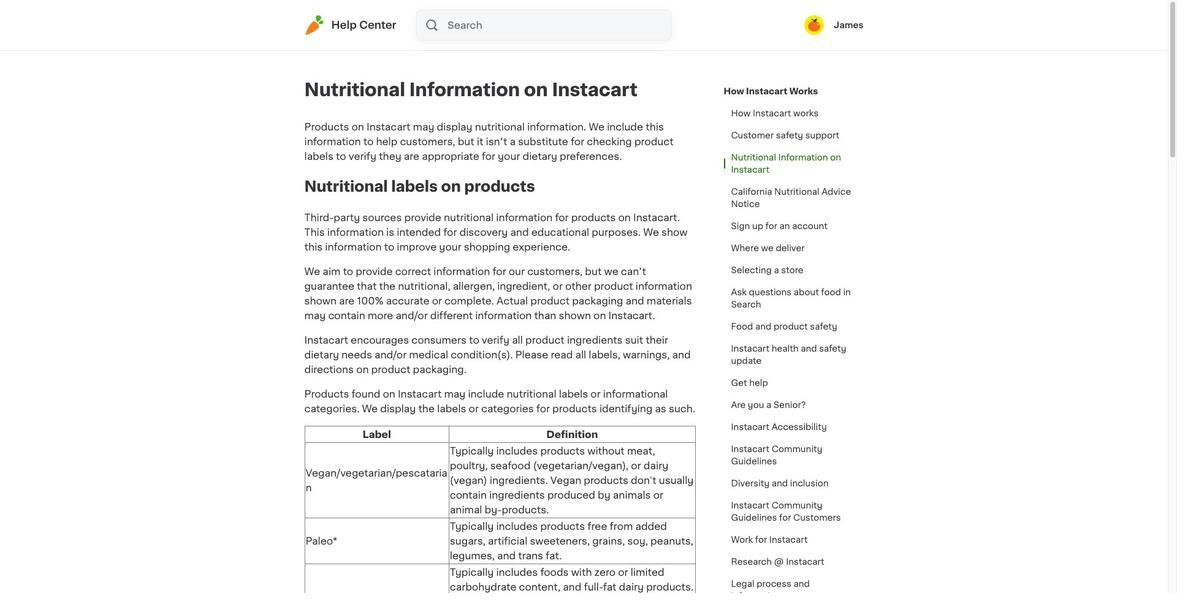 Task type: describe. For each thing, give the bounding box(es) containing it.
0 horizontal spatial all
[[512, 335, 523, 345]]

include inside the products found on instacart may include nutritional labels or informational categories. we display the labels or categories for products identifying as such.
[[468, 389, 504, 399]]

for inside "link"
[[755, 536, 767, 545]]

health
[[772, 345, 799, 353]]

on inside products on instacart may display nutritional information. we include this information to help customers, but it isn't a substitute for checking product labels to verify they are appropriate for your dietary preferences.
[[352, 122, 364, 132]]

and inside third-party sources provide nutritional information for products on instacart. this information is intended for discovery and educational purposes. we show this information to improve your shopping experience.
[[510, 227, 529, 237]]

includes for products
[[496, 522, 538, 532]]

sign
[[731, 222, 750, 231]]

@
[[774, 558, 784, 567]]

notice
[[731, 200, 760, 208]]

typically includes products free from added sugars, artificial sweeteners, grains, soy, peanuts, legumes, and trans fat.
[[450, 522, 693, 561]]

for left an
[[766, 222, 778, 231]]

an
[[780, 222, 790, 231]]

ingredient,
[[497, 281, 550, 291]]

and inside the instacart health and safety update
[[801, 345, 817, 353]]

from
[[610, 522, 633, 532]]

third-
[[304, 213, 334, 222]]

product up than
[[531, 296, 570, 306]]

this inside third-party sources provide nutritional information for products on instacart. this information is intended for discovery and educational purposes. we show this information to improve your shopping experience.
[[304, 242, 323, 252]]

in
[[843, 288, 851, 297]]

nutritional inside third-party sources provide nutritional information for products on instacart. this information is intended for discovery and educational purposes. we show this information to improve your shopping experience.
[[444, 213, 494, 222]]

for up educational
[[555, 213, 569, 222]]

this inside products on instacart may display nutritional information. we include this information to help customers, but it isn't a substitute for checking product labels to verify they are appropriate for your dietary preferences.
[[646, 122, 664, 132]]

intended
[[397, 227, 441, 237]]

center
[[359, 20, 396, 30]]

1 vertical spatial a
[[774, 266, 779, 275]]

or inside typically includes foods with zero or limited carbohydrate content, and full-fat dairy products
[[618, 568, 628, 578]]

are inside we aim to provide correct information for our customers, but we can't guarantee that the nutritional, allergen, ingredient, or other product information shown are 100% accurate or complete. actual product packaging and materials may contain more and/or different information than shown on instacart.
[[339, 296, 355, 306]]

you
[[748, 401, 764, 410]]

instacart accessibility
[[731, 423, 827, 432]]

animals
[[613, 490, 651, 500]]

questions
[[749, 288, 792, 297]]

dietary inside products on instacart may display nutritional information. we include this information to help customers, but it isn't a substitute for checking product labels to verify they are appropriate for your dietary preferences.
[[523, 151, 557, 161]]

how instacart works
[[724, 87, 818, 96]]

for inside we aim to provide correct information for our customers, but we can't guarantee that the nutritional, allergen, ingredient, or other product information shown are 100% accurate or complete. actual product packaging and materials may contain more and/or different information than shown on instacart.
[[493, 267, 506, 276]]

update
[[731, 357, 762, 365]]

instacart. inside we aim to provide correct information for our customers, but we can't guarantee that the nutritional, allergen, ingredient, or other product information shown are 100% accurate or complete. actual product packaging and materials may contain more and/or different information than shown on instacart.
[[609, 311, 655, 321]]

instacart down the you
[[731, 423, 770, 432]]

instacart. inside third-party sources provide nutritional information for products on instacart. this information is intended for discovery and educational purposes. we show this information to improve your shopping experience.
[[633, 213, 680, 222]]

products.
[[502, 505, 549, 515]]

is
[[386, 227, 394, 237]]

products inside third-party sources provide nutritional information for products on instacart. this information is intended for discovery and educational purposes. we show this information to improve your shopping experience.
[[571, 213, 616, 222]]

nutritional inside products on instacart may display nutritional information. we include this information to help customers, but it isn't a substitute for checking product labels to verify they are appropriate for your dietary preferences.
[[475, 122, 525, 132]]

works
[[790, 87, 818, 96]]

0 vertical spatial safety
[[776, 131, 803, 140]]

instacart up how instacart works link
[[746, 87, 788, 96]]

selecting
[[731, 266, 772, 275]]

but inside products on instacart may display nutritional information. we include this information to help customers, but it isn't a substitute for checking product labels to verify they are appropriate for your dietary preferences.
[[458, 137, 474, 147]]

foods
[[540, 568, 569, 578]]

selecting a store link
[[724, 259, 811, 281]]

accurate
[[386, 296, 430, 306]]

product up packaging
[[594, 281, 633, 291]]

contain inside vegan/vegetarian/pescataria n typically includes products without meat, poultry, seafood (vegetarian/vegan), or dairy (vegan) ingredients. vegan products don't usually contain ingredients produced by animals or animal by-products.
[[450, 490, 487, 500]]

display inside the products found on instacart may include nutritional labels or informational categories. we display the labels or categories for products identifying as such.
[[380, 404, 416, 414]]

provide for intended
[[404, 213, 441, 222]]

support
[[806, 131, 840, 140]]

display inside products on instacart may display nutritional information. we include this information to help customers, but it isn't a substitute for checking product labels to verify they are appropriate for your dietary preferences.
[[437, 122, 473, 132]]

materials
[[647, 296, 692, 306]]

get
[[731, 379, 747, 388]]

ask
[[731, 288, 747, 297]]

labels,
[[589, 350, 620, 360]]

verify inside instacart encourages consumers to verify all product ingredients suit their dietary needs and/or medical condition(s). please read all labels, warnings, and directions on product packaging.
[[482, 335, 510, 345]]

n
[[306, 483, 312, 493]]

educational
[[531, 227, 589, 237]]

grains,
[[592, 536, 625, 546]]

found
[[352, 389, 380, 399]]

encourages
[[351, 335, 409, 345]]

instacart inside the instacart community guidelines
[[731, 445, 770, 454]]

Search search field
[[446, 10, 671, 40]]

needs
[[342, 350, 372, 360]]

food
[[731, 323, 753, 331]]

research
[[731, 558, 772, 567]]

account
[[792, 222, 828, 231]]

or down meat,
[[631, 461, 641, 471]]

and inside diversity and inclusion link
[[772, 480, 788, 488]]

your inside third-party sources provide nutritional information for products on instacart. this information is intended for discovery and educational purposes. we show this information to improve your shopping experience.
[[439, 242, 462, 252]]

provide for that
[[356, 267, 393, 276]]

information inside 'nutritional information on instacart'
[[778, 153, 828, 162]]

and inside instacart encourages consumers to verify all product ingredients suit their dietary needs and/or medical condition(s). please read all labels, warnings, and directions on product packaging.
[[672, 350, 691, 360]]

typically for typically includes foods with zero or limited carbohydrate content, and full-fat dairy products
[[450, 568, 494, 578]]

1 vertical spatial help
[[749, 379, 768, 388]]

condition(s).
[[451, 350, 513, 360]]

definition
[[546, 430, 598, 440]]

without
[[588, 446, 625, 456]]

sign up for an account link
[[724, 215, 835, 237]]

sources
[[363, 213, 402, 222]]

0 vertical spatial shown
[[304, 296, 337, 306]]

work
[[731, 536, 753, 545]]

shopping
[[464, 242, 510, 252]]

1 horizontal spatial shown
[[559, 311, 591, 321]]

instacart up information.
[[552, 81, 638, 99]]

meat,
[[627, 446, 655, 456]]

fat
[[603, 582, 617, 592]]

100%
[[357, 296, 384, 306]]

deliver
[[776, 244, 805, 253]]

nutritional inside the products found on instacart may include nutritional labels or informational categories. we display the labels or categories for products identifying as such.
[[507, 389, 557, 399]]

community for instacart community guidelines
[[772, 445, 823, 454]]

their
[[646, 335, 668, 345]]

where
[[731, 244, 759, 253]]

products for products on instacart may display nutritional information. we include this information to help customers, but it isn't a substitute for checking product labels to verify they are appropriate for your dietary preferences.
[[304, 122, 349, 132]]

product down encourages
[[371, 365, 410, 375]]

customer safety support link
[[724, 124, 847, 147]]

they
[[379, 151, 401, 161]]

how instacart works link
[[724, 102, 826, 124]]

help inside products on instacart may display nutritional information. we include this information to help customers, but it isn't a substitute for checking product labels to verify they are appropriate for your dietary preferences.
[[376, 137, 398, 147]]

ingredients inside instacart encourages consumers to verify all product ingredients suit their dietary needs and/or medical condition(s). please read all labels, warnings, and directions on product packaging.
[[567, 335, 623, 345]]

ask questions about food in search link
[[724, 281, 864, 316]]

for inside instacart community guidelines for customers
[[779, 514, 791, 522]]

products down definition
[[540, 446, 585, 456]]

or left the categories
[[469, 404, 479, 414]]

(vegan)
[[450, 476, 487, 486]]

improve
[[397, 242, 437, 252]]

legal process and information requests link
[[724, 573, 864, 594]]

your inside products on instacart may display nutritional information. we include this information to help customers, but it isn't a substitute for checking product labels to verify they are appropriate for your dietary preferences.
[[498, 151, 520, 161]]

2 vertical spatial a
[[766, 401, 772, 410]]

vegan/vegetarian/pescataria
[[306, 468, 447, 478]]

selecting a store
[[731, 266, 804, 275]]

as
[[655, 404, 666, 414]]

process
[[757, 580, 792, 589]]

instacart inside the instacart health and safety update
[[731, 345, 770, 353]]

for down isn't
[[482, 151, 495, 161]]

nutritional inside california nutritional advice notice
[[775, 188, 820, 196]]

are inside products on instacart may display nutritional information. we include this information to help customers, but it isn't a substitute for checking product labels to verify they are appropriate for your dietary preferences.
[[404, 151, 419, 161]]

zero
[[595, 568, 616, 578]]

may inside products on instacart may display nutritional information. we include this information to help customers, but it isn't a substitute for checking product labels to verify they are appropriate for your dietary preferences.
[[413, 122, 434, 132]]

medical
[[409, 350, 448, 360]]

the inside the products found on instacart may include nutritional labels or informational categories. we display the labels or categories for products identifying as such.
[[418, 404, 435, 414]]

products down isn't
[[464, 180, 535, 194]]

seafood
[[490, 461, 531, 471]]

for up preferences.
[[571, 137, 584, 147]]

full-
[[584, 582, 603, 592]]

dietary inside instacart encourages consumers to verify all product ingredients suit their dietary needs and/or medical condition(s). please read all labels, warnings, and directions on product packaging.
[[304, 350, 339, 360]]

labels down they
[[391, 180, 438, 194]]

product up health
[[774, 323, 808, 331]]

products inside typically includes products free from added sugars, artificial sweeteners, grains, soy, peanuts, legumes, and trans fat.
[[540, 522, 585, 532]]

different
[[430, 311, 473, 321]]

and inside typically includes products free from added sugars, artificial sweeteners, grains, soy, peanuts, legumes, and trans fat.
[[497, 551, 516, 561]]

food
[[821, 288, 841, 297]]

the inside we aim to provide correct information for our customers, but we can't guarantee that the nutritional, allergen, ingredient, or other product information shown are 100% accurate or complete. actual product packaging and materials may contain more and/or different information than shown on instacart.
[[379, 281, 396, 291]]

by
[[598, 490, 611, 500]]

with
[[571, 568, 592, 578]]

to inside we aim to provide correct information for our customers, but we can't guarantee that the nutritional, allergen, ingredient, or other product information shown are 100% accurate or complete. actual product packaging and materials may contain more and/or different information than shown on instacart.
[[343, 267, 353, 276]]

california nutritional advice notice
[[731, 188, 851, 208]]

nutritional inside 'nutritional information on instacart'
[[731, 153, 776, 162]]

ingredients inside vegan/vegetarian/pescataria n typically includes products without meat, poultry, seafood (vegetarian/vegan), or dairy (vegan) ingredients. vegan products don't usually contain ingredients produced by animals or animal by-products.
[[489, 490, 545, 500]]

(vegetarian/vegan),
[[533, 461, 629, 471]]

how instacart works
[[731, 109, 819, 118]]

customers, inside products on instacart may display nutritional information. we include this information to help customers, but it isn't a substitute for checking product labels to verify they are appropriate for your dietary preferences.
[[400, 137, 455, 147]]

can't
[[621, 267, 646, 276]]

and inside we aim to provide correct information for our customers, but we can't guarantee that the nutritional, allergen, ingredient, or other product information shown are 100% accurate or complete. actual product packaging and materials may contain more and/or different information than shown on instacart.
[[626, 296, 644, 306]]

diversity and inclusion link
[[724, 473, 836, 495]]

product inside products on instacart may display nutritional information. we include this information to help customers, but it isn't a substitute for checking product labels to verify they are appropriate for your dietary preferences.
[[635, 137, 674, 147]]

warnings,
[[623, 350, 670, 360]]

labels inside products on instacart may display nutritional information. we include this information to help customers, but it isn't a substitute for checking product labels to verify they are appropriate for your dietary preferences.
[[304, 151, 334, 161]]

and/or inside we aim to provide correct information for our customers, but we can't guarantee that the nutritional, allergen, ingredient, or other product information shown are 100% accurate or complete. actual product packaging and materials may contain more and/or different information than shown on instacart.
[[396, 311, 428, 321]]

or left other
[[553, 281, 563, 291]]

party
[[334, 213, 360, 222]]

safety for product
[[810, 323, 837, 331]]



Task type: locate. For each thing, give the bounding box(es) containing it.
instacart up directions
[[304, 335, 348, 345]]

0 vertical spatial this
[[646, 122, 664, 132]]

1 horizontal spatial include
[[607, 122, 643, 132]]

may down guarantee
[[304, 311, 326, 321]]

provide up intended
[[404, 213, 441, 222]]

guidelines inside instacart community guidelines for customers
[[731, 514, 777, 522]]

may inside we aim to provide correct information for our customers, but we can't guarantee that the nutritional, allergen, ingredient, or other product information shown are 100% accurate or complete. actual product packaging and materials may contain more and/or different information than shown on instacart.
[[304, 311, 326, 321]]

include up the categories
[[468, 389, 504, 399]]

california nutritional advice notice link
[[724, 181, 864, 215]]

diversity
[[731, 480, 770, 488]]

products for products found on instacart may include nutritional labels or informational categories. we display the labels or categories for products identifying as such.
[[304, 389, 349, 399]]

a right isn't
[[510, 137, 516, 147]]

dietary up directions
[[304, 350, 339, 360]]

product up please
[[525, 335, 565, 345]]

produced
[[547, 490, 595, 500]]

labels up third-
[[304, 151, 334, 161]]

dietary
[[523, 151, 557, 161], [304, 350, 339, 360]]

typically up "sugars,"
[[450, 522, 494, 532]]

0 vertical spatial display
[[437, 122, 473, 132]]

or right zero
[[618, 568, 628, 578]]

but left it
[[458, 137, 474, 147]]

on inside 'nutritional information on instacart'
[[830, 153, 841, 162]]

includes inside typically includes products free from added sugars, artificial sweeteners, grains, soy, peanuts, legumes, and trans fat.
[[496, 522, 538, 532]]

includes inside typically includes foods with zero or limited carbohydrate content, and full-fat dairy products
[[496, 568, 538, 578]]

0 horizontal spatial customers,
[[400, 137, 455, 147]]

contain down '100%'
[[328, 311, 365, 321]]

1 vertical spatial nutritional information on instacart
[[731, 153, 841, 174]]

2 includes from the top
[[496, 522, 538, 532]]

help center link
[[304, 15, 396, 35]]

instacart down how instacart works link
[[753, 109, 791, 118]]

or down nutritional,
[[432, 296, 442, 306]]

1 vertical spatial and/or
[[375, 350, 407, 360]]

1 guidelines from the top
[[731, 457, 777, 466]]

your
[[498, 151, 520, 161], [439, 242, 462, 252]]

0 vertical spatial instacart.
[[633, 213, 680, 222]]

are
[[404, 151, 419, 161], [339, 296, 355, 306]]

0 horizontal spatial the
[[379, 281, 396, 291]]

1 horizontal spatial help
[[749, 379, 768, 388]]

and right health
[[801, 345, 817, 353]]

may up appropriate
[[413, 122, 434, 132]]

1 vertical spatial guidelines
[[731, 514, 777, 522]]

instacart inside instacart community guidelines for customers
[[731, 502, 770, 510]]

typically up poultry, at the bottom left of page
[[450, 446, 494, 456]]

shown
[[304, 296, 337, 306], [559, 311, 591, 321]]

a inside products on instacart may display nutritional information. we include this information to help customers, but it isn't a substitute for checking product labels to verify they are appropriate for your dietary preferences.
[[510, 137, 516, 147]]

up
[[752, 222, 763, 231]]

2 guidelines from the top
[[731, 514, 777, 522]]

1 horizontal spatial a
[[766, 401, 772, 410]]

to inside instacart encourages consumers to verify all product ingredients suit their dietary needs and/or medical condition(s). please read all labels, warnings, and directions on product packaging.
[[469, 335, 479, 345]]

trans
[[518, 551, 543, 561]]

how instacart works link
[[724, 80, 818, 102]]

2 typically from the top
[[450, 522, 494, 532]]

instacart.
[[633, 213, 680, 222], [609, 311, 655, 321]]

1 vertical spatial dietary
[[304, 350, 339, 360]]

safety down how instacart works link
[[776, 131, 803, 140]]

provide inside we aim to provide correct information for our customers, but we can't guarantee that the nutritional, allergen, ingredient, or other product information shown are 100% accurate or complete. actual product packaging and materials may contain more and/or different information than shown on instacart.
[[356, 267, 393, 276]]

but up other
[[585, 267, 602, 276]]

on inside third-party sources provide nutritional information for products on instacart. this information is intended for discovery and educational purposes. we show this information to improve your shopping experience.
[[618, 213, 631, 222]]

show
[[662, 227, 688, 237]]

1 vertical spatial provide
[[356, 267, 393, 276]]

1 horizontal spatial dietary
[[523, 151, 557, 161]]

senior?
[[774, 401, 806, 410]]

1 typically from the top
[[450, 446, 494, 456]]

labels up definition
[[559, 389, 588, 399]]

instacart inside 'nutritional information on instacart'
[[731, 166, 770, 174]]

1 horizontal spatial this
[[646, 122, 664, 132]]

0 horizontal spatial nutritional information on instacart
[[304, 81, 638, 99]]

guidelines up diversity
[[731, 457, 777, 466]]

labels down packaging.
[[437, 404, 466, 414]]

on inside the products found on instacart may include nutritional labels or informational categories. we display the labels or categories for products identifying as such.
[[383, 389, 395, 399]]

sugars,
[[450, 536, 486, 546]]

safety right health
[[819, 345, 846, 353]]

1 vertical spatial contain
[[450, 490, 487, 500]]

ingredients down ingredients. at the bottom left of the page
[[489, 490, 545, 500]]

0 vertical spatial a
[[510, 137, 516, 147]]

1 includes from the top
[[496, 446, 538, 456]]

aim
[[323, 267, 341, 276]]

1 vertical spatial display
[[380, 404, 416, 414]]

instacart down packaging.
[[398, 389, 442, 399]]

3 typically from the top
[[450, 568, 494, 578]]

nutritional information on instacart
[[304, 81, 638, 99], [731, 153, 841, 174]]

0 vertical spatial customers,
[[400, 137, 455, 147]]

1 horizontal spatial ingredients
[[567, 335, 623, 345]]

2 vertical spatial includes
[[496, 568, 538, 578]]

0 vertical spatial dairy
[[644, 461, 669, 471]]

for up work for instacart "link"
[[779, 514, 791, 522]]

verify left they
[[349, 151, 377, 161]]

1 horizontal spatial information
[[778, 153, 828, 162]]

work for instacart link
[[724, 529, 815, 551]]

user avatar image
[[805, 15, 824, 35]]

the right that
[[379, 281, 396, 291]]

instacart up they
[[367, 122, 411, 132]]

0 vertical spatial help
[[376, 137, 398, 147]]

shown down packaging
[[559, 311, 591, 321]]

0 vertical spatial but
[[458, 137, 474, 147]]

on inside instacart encourages consumers to verify all product ingredients suit their dietary needs and/or medical condition(s). please read all labels, warnings, and directions on product packaging.
[[356, 365, 369, 375]]

we left can't on the top of the page
[[604, 267, 619, 276]]

legumes,
[[450, 551, 495, 561]]

2 horizontal spatial may
[[444, 389, 466, 399]]

third-party sources provide nutritional information for products on instacart. this information is intended for discovery and educational purposes. we show this information to improve your shopping experience.
[[304, 213, 688, 252]]

include
[[607, 122, 643, 132], [468, 389, 504, 399]]

0 vertical spatial information
[[409, 81, 520, 99]]

sign up for an account
[[731, 222, 828, 231]]

a left store
[[774, 266, 779, 275]]

limited
[[631, 568, 664, 578]]

and inside food and product safety link
[[755, 323, 772, 331]]

we inside we aim to provide correct information for our customers, but we can't guarantee that the nutritional, allergen, ingredient, or other product information shown are 100% accurate or complete. actual product packaging and materials may contain more and/or different information than shown on instacart.
[[304, 267, 320, 276]]

1 vertical spatial we
[[604, 267, 619, 276]]

0 vertical spatial nutritional information on instacart
[[304, 81, 638, 99]]

1 community from the top
[[772, 445, 823, 454]]

search
[[731, 300, 761, 309]]

0 vertical spatial provide
[[404, 213, 441, 222]]

1 vertical spatial all
[[575, 350, 586, 360]]

store
[[781, 266, 804, 275]]

0 vertical spatial ingredients
[[567, 335, 623, 345]]

research @ instacart link
[[724, 551, 832, 573]]

to inside third-party sources provide nutritional information for products on instacart. this information is intended for discovery and educational purposes. we show this information to improve your shopping experience.
[[384, 242, 394, 252]]

safety for and
[[819, 345, 846, 353]]

carbohydrate
[[450, 582, 517, 592]]

display up label
[[380, 404, 416, 414]]

1 products from the top
[[304, 122, 349, 132]]

0 horizontal spatial a
[[510, 137, 516, 147]]

are
[[731, 401, 746, 410]]

and inside typically includes foods with zero or limited carbohydrate content, and full-fat dairy products
[[563, 582, 582, 592]]

product right checking in the top of the page
[[635, 137, 674, 147]]

information inside products on instacart may display nutritional information. we include this information to help customers, but it isn't a substitute for checking product labels to verify they are appropriate for your dietary preferences.
[[304, 137, 361, 147]]

nutritional up isn't
[[475, 122, 525, 132]]

0 vertical spatial we
[[761, 244, 774, 253]]

diversity and inclusion
[[731, 480, 829, 488]]

0 horizontal spatial your
[[439, 242, 462, 252]]

verify
[[349, 151, 377, 161], [482, 335, 510, 345]]

customers, up appropriate
[[400, 137, 455, 147]]

0 horizontal spatial help
[[376, 137, 398, 147]]

how up how instacart works link
[[724, 87, 744, 96]]

0 vertical spatial products
[[304, 122, 349, 132]]

instacart accessibility link
[[724, 416, 834, 438]]

dietary down substitute
[[523, 151, 557, 161]]

0 vertical spatial guidelines
[[731, 457, 777, 466]]

1 horizontal spatial your
[[498, 151, 520, 161]]

community for instacart community guidelines for customers
[[772, 502, 823, 510]]

3 includes from the top
[[496, 568, 538, 578]]

ask questions about food in search
[[731, 288, 851, 309]]

complete.
[[445, 296, 494, 306]]

instacart up diversity
[[731, 445, 770, 454]]

this
[[304, 227, 325, 237]]

how inside how instacart works link
[[731, 109, 751, 118]]

categories
[[481, 404, 534, 414]]

0 vertical spatial community
[[772, 445, 823, 454]]

0 horizontal spatial display
[[380, 404, 416, 414]]

typically for typically includes products free from added sugars, artificial sweeteners, grains, soy, peanuts, legumes, and trans fat.
[[450, 522, 494, 532]]

instacart inside products on instacart may display nutritional information. we include this information to help customers, but it isn't a substitute for checking product labels to verify they are appropriate for your dietary preferences.
[[367, 122, 411, 132]]

your down isn't
[[498, 151, 520, 161]]

product
[[635, 137, 674, 147], [594, 281, 633, 291], [531, 296, 570, 306], [774, 323, 808, 331], [525, 335, 565, 345], [371, 365, 410, 375]]

contain inside we aim to provide correct information for our customers, but we can't guarantee that the nutritional, allergen, ingredient, or other product information shown are 100% accurate or complete. actual product packaging and materials may contain more and/or different information than shown on instacart.
[[328, 311, 365, 321]]

instacart inside instacart encourages consumers to verify all product ingredients suit their dietary needs and/or medical condition(s). please read all labels, warnings, and directions on product packaging.
[[304, 335, 348, 345]]

and down 'with'
[[563, 582, 582, 592]]

for right work
[[755, 536, 767, 545]]

instacart up california
[[731, 166, 770, 174]]

for right intended
[[443, 227, 457, 237]]

1 horizontal spatial display
[[437, 122, 473, 132]]

purposes.
[[592, 227, 641, 237]]

1 horizontal spatial the
[[418, 404, 435, 414]]

instacart up "@"
[[769, 536, 808, 545]]

1 horizontal spatial all
[[575, 350, 586, 360]]

products inside products on instacart may display nutritional information. we include this information to help customers, but it isn't a substitute for checking product labels to verify they are appropriate for your dietary preferences.
[[304, 122, 349, 132]]

safety inside the instacart health and safety update
[[819, 345, 846, 353]]

how up customer
[[731, 109, 751, 118]]

instacart inside "link"
[[769, 536, 808, 545]]

1 vertical spatial information
[[778, 153, 828, 162]]

we left show
[[643, 227, 659, 237]]

and down the instacart community guidelines on the bottom right of the page
[[772, 480, 788, 488]]

guidelines for instacart community guidelines
[[731, 457, 777, 466]]

0 horizontal spatial dietary
[[304, 350, 339, 360]]

nutritional information on instacart inside nutritional information on instacart link
[[731, 153, 841, 174]]

may
[[413, 122, 434, 132], [304, 311, 326, 321], [444, 389, 466, 399]]

by-
[[485, 505, 502, 515]]

allergen,
[[453, 281, 495, 291]]

typically inside typically includes products free from added sugars, artificial sweeteners, grains, soy, peanuts, legumes, and trans fat.
[[450, 522, 494, 532]]

and up requests
[[794, 580, 810, 589]]

0 horizontal spatial provide
[[356, 267, 393, 276]]

and right food
[[755, 323, 772, 331]]

experience.
[[513, 242, 570, 252]]

ingredients.
[[490, 476, 548, 486]]

paleo*
[[306, 536, 337, 546]]

nutritional up the categories
[[507, 389, 557, 399]]

soy,
[[628, 536, 648, 546]]

0 horizontal spatial information
[[409, 81, 520, 99]]

peanuts,
[[651, 536, 693, 546]]

1 vertical spatial how
[[731, 109, 751, 118]]

includes up the artificial
[[496, 522, 538, 532]]

a right the you
[[766, 401, 772, 410]]

verify up the condition(s).
[[482, 335, 510, 345]]

1 horizontal spatial may
[[413, 122, 434, 132]]

information down customer safety support link
[[778, 153, 828, 162]]

how inside how instacart works link
[[724, 87, 744, 96]]

substitute
[[518, 137, 568, 147]]

guidelines inside the instacart community guidelines
[[731, 457, 777, 466]]

how for how instacart works
[[731, 109, 751, 118]]

typically
[[450, 446, 494, 456], [450, 522, 494, 532], [450, 568, 494, 578]]

1 vertical spatial the
[[418, 404, 435, 414]]

help up they
[[376, 137, 398, 147]]

fat.
[[546, 551, 562, 561]]

and inside legal process and information requests
[[794, 580, 810, 589]]

we down found
[[362, 404, 378, 414]]

community down accessibility on the right of the page
[[772, 445, 823, 454]]

dairy
[[644, 461, 669, 471], [619, 582, 644, 592]]

0 vertical spatial how
[[724, 87, 744, 96]]

dairy inside vegan/vegetarian/pescataria n typically includes products without meat, poultry, seafood (vegetarian/vegan), or dairy (vegan) ingredients. vegan products don't usually contain ingredients produced by animals or animal by-products.
[[644, 461, 669, 471]]

2 horizontal spatial a
[[774, 266, 779, 275]]

0 vertical spatial and/or
[[396, 311, 428, 321]]

customers
[[793, 514, 841, 522]]

1 vertical spatial are
[[339, 296, 355, 306]]

verify inside products on instacart may display nutritional information. we include this information to help customers, but it isn't a substitute for checking product labels to verify they are appropriate for your dietary preferences.
[[349, 151, 377, 161]]

we up checking in the top of the page
[[589, 122, 605, 132]]

artificial
[[488, 536, 528, 546]]

products inside the products found on instacart may include nutritional labels or informational categories. we display the labels or categories for products identifying as such.
[[304, 389, 349, 399]]

community inside the instacart community guidelines
[[772, 445, 823, 454]]

a
[[510, 137, 516, 147], [774, 266, 779, 275], [766, 401, 772, 410]]

and down can't on the top of the page
[[626, 296, 644, 306]]

may inside the products found on instacart may include nutritional labels or informational categories. we display the labels or categories for products identifying as such.
[[444, 389, 466, 399]]

customers, inside we aim to provide correct information for our customers, but we can't guarantee that the nutritional, allergen, ingredient, or other product information shown are 100% accurate or complete. actual product packaging and materials may contain more and/or different information than shown on instacart.
[[527, 267, 583, 276]]

for right the categories
[[536, 404, 550, 414]]

and/or down encourages
[[375, 350, 407, 360]]

0 horizontal spatial ingredients
[[489, 490, 545, 500]]

for
[[571, 137, 584, 147], [482, 151, 495, 161], [555, 213, 569, 222], [766, 222, 778, 231], [443, 227, 457, 237], [493, 267, 506, 276], [536, 404, 550, 414], [779, 514, 791, 522], [755, 536, 767, 545]]

but inside we aim to provide correct information for our customers, but we can't guarantee that the nutritional, allergen, ingredient, or other product information shown are 100% accurate or complete. actual product packaging and materials may contain more and/or different information than shown on instacart.
[[585, 267, 602, 276]]

0 vertical spatial may
[[413, 122, 434, 132]]

and/or down 'accurate'
[[396, 311, 428, 321]]

0 vertical spatial contain
[[328, 311, 365, 321]]

0 vertical spatial include
[[607, 122, 643, 132]]

or up identifying
[[591, 389, 601, 399]]

1 horizontal spatial contain
[[450, 490, 487, 500]]

2 products from the top
[[304, 389, 349, 399]]

products up purposes.
[[571, 213, 616, 222]]

1 vertical spatial include
[[468, 389, 504, 399]]

dairy inside typically includes foods with zero or limited carbohydrate content, and full-fat dairy products
[[619, 582, 644, 592]]

nutritional
[[304, 81, 405, 99], [731, 153, 776, 162], [304, 180, 388, 194], [775, 188, 820, 196]]

1 horizontal spatial provide
[[404, 213, 441, 222]]

usually
[[659, 476, 694, 486]]

0 vertical spatial all
[[512, 335, 523, 345]]

we inside we aim to provide correct information for our customers, but we can't guarantee that the nutritional, allergen, ingredient, or other product information shown are 100% accurate or complete. actual product packaging and materials may contain more and/or different information than shown on instacart.
[[604, 267, 619, 276]]

and up experience.
[[510, 227, 529, 237]]

information inside legal process and information requests
[[731, 592, 781, 594]]

typically inside vegan/vegetarian/pescataria n typically includes products without meat, poultry, seafood (vegetarian/vegan), or dairy (vegan) ingredients. vegan products don't usually contain ingredients produced by animals or animal by-products.
[[450, 446, 494, 456]]

0 horizontal spatial shown
[[304, 296, 337, 306]]

guidelines up work
[[731, 514, 777, 522]]

1 horizontal spatial we
[[761, 244, 774, 253]]

provide inside third-party sources provide nutritional information for products on instacart. this information is intended for discovery and educational purposes. we show this information to improve your shopping experience.
[[404, 213, 441, 222]]

instacart up update
[[731, 345, 770, 353]]

typically inside typically includes foods with zero or limited carbohydrate content, and full-fat dairy products
[[450, 568, 494, 578]]

1 vertical spatial typically
[[450, 522, 494, 532]]

1 horizontal spatial nutritional information on instacart
[[731, 153, 841, 174]]

ingredients up labels,
[[567, 335, 623, 345]]

suit
[[625, 335, 643, 345]]

1 vertical spatial this
[[304, 242, 323, 252]]

include inside products on instacart may display nutritional information. we include this information to help customers, but it isn't a substitute for checking product labels to verify they are appropriate for your dietary preferences.
[[607, 122, 643, 132]]

added
[[636, 522, 667, 532]]

0 vertical spatial includes
[[496, 446, 538, 456]]

packaging.
[[413, 365, 467, 375]]

2 vertical spatial typically
[[450, 568, 494, 578]]

includes for foods
[[496, 568, 538, 578]]

we inside the products found on instacart may include nutritional labels or informational categories. we display the labels or categories for products identifying as such.
[[362, 404, 378, 414]]

includes inside vegan/vegetarian/pescataria n typically includes products without meat, poultry, seafood (vegetarian/vegan), or dairy (vegan) ingredients. vegan products don't usually contain ingredients produced by animals or animal by-products.
[[496, 446, 538, 456]]

may down packaging.
[[444, 389, 466, 399]]

nutritional up discovery
[[444, 213, 494, 222]]

this
[[646, 122, 664, 132], [304, 242, 323, 252]]

1 vertical spatial safety
[[810, 323, 837, 331]]

0 horizontal spatial are
[[339, 296, 355, 306]]

please
[[516, 350, 548, 360]]

to
[[363, 137, 374, 147], [336, 151, 346, 161], [384, 242, 394, 252], [343, 267, 353, 276], [469, 335, 479, 345]]

food and product safety
[[731, 323, 837, 331]]

community inside instacart community guidelines for customers
[[772, 502, 823, 510]]

instacart. up show
[[633, 213, 680, 222]]

than
[[534, 311, 556, 321]]

0 vertical spatial dietary
[[523, 151, 557, 161]]

instacart up legal process and information requests link at the bottom right
[[786, 558, 825, 567]]

customers, up other
[[527, 267, 583, 276]]

we
[[761, 244, 774, 253], [604, 267, 619, 276]]

instacart image
[[304, 15, 324, 35]]

or down don't
[[653, 490, 663, 500]]

and
[[510, 227, 529, 237], [626, 296, 644, 306], [755, 323, 772, 331], [801, 345, 817, 353], [672, 350, 691, 360], [772, 480, 788, 488], [497, 551, 516, 561], [794, 580, 810, 589], [563, 582, 582, 592]]

vegan
[[550, 476, 581, 486]]

products up sweeteners,
[[540, 522, 585, 532]]

and/or inside instacart encourages consumers to verify all product ingredients suit their dietary needs and/or medical condition(s). please read all labels, warnings, and directions on product packaging.
[[375, 350, 407, 360]]

2 community from the top
[[772, 502, 823, 510]]

community up customers
[[772, 502, 823, 510]]

2 vertical spatial safety
[[819, 345, 846, 353]]

all right the read
[[575, 350, 586, 360]]

1 vertical spatial shown
[[559, 311, 591, 321]]

0 vertical spatial verify
[[349, 151, 377, 161]]

we inside third-party sources provide nutritional information for products on instacart. this information is intended for discovery and educational purposes. we show this information to improve your shopping experience.
[[643, 227, 659, 237]]

1 vertical spatial dairy
[[619, 582, 644, 592]]

requests
[[783, 592, 821, 594]]

guidelines for instacart community guidelines for customers
[[731, 514, 777, 522]]

0 vertical spatial typically
[[450, 446, 494, 456]]

for inside the products found on instacart may include nutritional labels or informational categories. we display the labels or categories for products identifying as such.
[[536, 404, 550, 414]]

dairy right fat
[[619, 582, 644, 592]]

safety down food
[[810, 323, 837, 331]]

informational
[[603, 389, 668, 399]]

1 horizontal spatial verify
[[482, 335, 510, 345]]

0 horizontal spatial but
[[458, 137, 474, 147]]

legal
[[731, 580, 755, 589]]

identifying
[[600, 404, 653, 414]]

1 vertical spatial verify
[[482, 335, 510, 345]]

products inside the products found on instacart may include nutritional labels or informational categories. we display the labels or categories for products identifying as such.
[[553, 404, 597, 414]]

we left aim
[[304, 267, 320, 276]]

isn't
[[486, 137, 507, 147]]

1 vertical spatial instacart.
[[609, 311, 655, 321]]

1 vertical spatial includes
[[496, 522, 538, 532]]

1 horizontal spatial but
[[585, 267, 602, 276]]

0 horizontal spatial contain
[[328, 311, 365, 321]]

nutritional information on instacart up it
[[304, 81, 638, 99]]

community
[[772, 445, 823, 454], [772, 502, 823, 510]]

inclusion
[[790, 480, 829, 488]]

instacart health and safety update
[[731, 345, 846, 365]]

products found on instacart may include nutritional labels or informational categories. we display the labels or categories for products identifying as such.
[[304, 389, 695, 414]]

we inside products on instacart may display nutritional information. we include this information to help customers, but it isn't a substitute for checking product labels to verify they are appropriate for your dietary preferences.
[[589, 122, 605, 132]]

products up by
[[584, 476, 629, 486]]

instacart inside the products found on instacart may include nutritional labels or informational categories. we display the labels or categories for products identifying as such.
[[398, 389, 442, 399]]

all up please
[[512, 335, 523, 345]]

on inside we aim to provide correct information for our customers, but we can't guarantee that the nutritional, allergen, ingredient, or other product information shown are 100% accurate or complete. actual product packaging and materials may contain more and/or different information than shown on instacart.
[[594, 311, 606, 321]]

label
[[363, 430, 391, 440]]

provide up that
[[356, 267, 393, 276]]

includes up the seafood
[[496, 446, 538, 456]]

1 vertical spatial may
[[304, 311, 326, 321]]

1 vertical spatial but
[[585, 267, 602, 276]]

0 horizontal spatial may
[[304, 311, 326, 321]]

0 vertical spatial nutritional
[[475, 122, 525, 132]]

contain down the (vegan)
[[450, 490, 487, 500]]

2 vertical spatial nutritional
[[507, 389, 557, 399]]

correct
[[395, 267, 431, 276]]

1 horizontal spatial customers,
[[527, 267, 583, 276]]

how for how instacart works
[[724, 87, 744, 96]]

works
[[793, 109, 819, 118]]

we up selecting a store
[[761, 244, 774, 253]]

1 vertical spatial your
[[439, 242, 462, 252]]



Task type: vqa. For each thing, say whether or not it's contained in the screenshot.
leftmost 2
no



